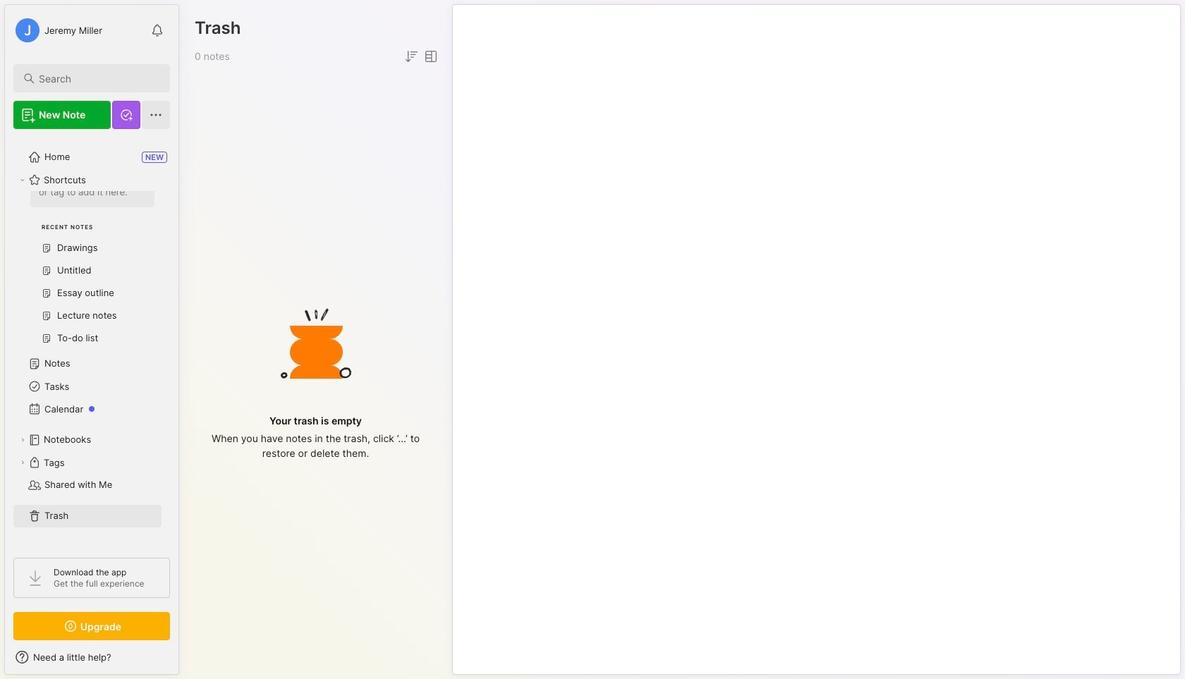 Task type: describe. For each thing, give the bounding box(es) containing it.
Search text field
[[39, 72, 157, 85]]

group inside main element
[[13, 119, 162, 358]]

main element
[[0, 0, 183, 679]]

WHAT'S NEW field
[[5, 646, 179, 669]]

View options field
[[420, 48, 440, 65]]

click to collapse image
[[178, 653, 189, 670]]

expand notebooks image
[[18, 436, 27, 445]]



Task type: locate. For each thing, give the bounding box(es) containing it.
Account field
[[13, 16, 102, 44]]

None search field
[[39, 70, 157, 87]]

none search field inside main element
[[39, 70, 157, 87]]

expand tags image
[[18, 459, 27, 467]]

group
[[13, 119, 162, 358]]

tree
[[5, 97, 179, 545]]

note window element
[[452, 4, 1181, 675]]

Sort options field
[[403, 48, 420, 65]]

tree inside main element
[[5, 97, 179, 545]]



Task type: vqa. For each thing, say whether or not it's contained in the screenshot.
Expand Tags image
yes



